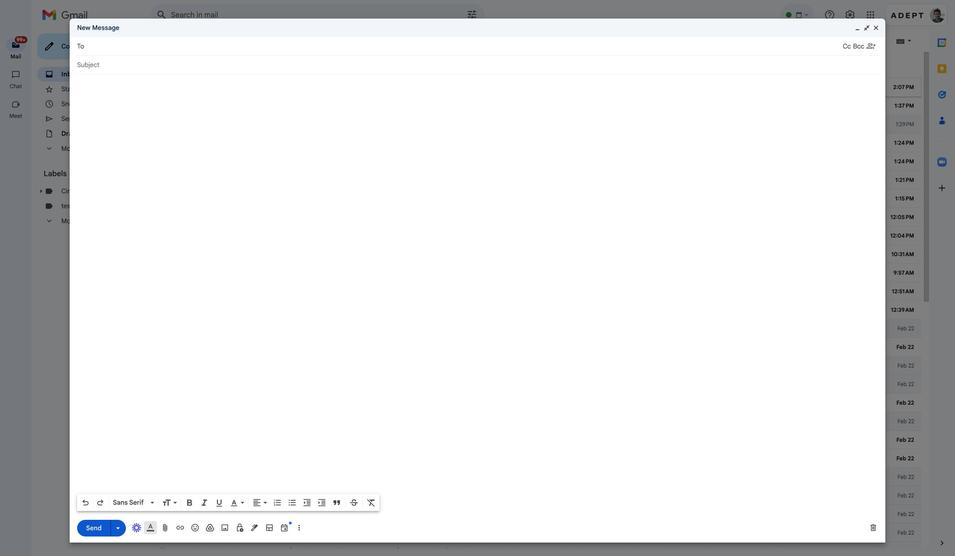 Task type: vqa. For each thing, say whether or not it's contained in the screenshot.
the "Formatting options" "toolbar"
yes



Task type: describe. For each thing, give the bounding box(es) containing it.
6 row from the top
[[151, 171, 922, 190]]

5 row from the top
[[151, 152, 922, 171]]

insert signature image
[[250, 524, 259, 533]]

9 row from the top
[[151, 227, 922, 245]]

11 row from the top
[[151, 264, 922, 283]]

toggle confidential mode image
[[235, 524, 244, 533]]

2 row from the top
[[151, 97, 922, 115]]

21 row from the top
[[151, 450, 922, 468]]

15 row from the top
[[151, 338, 922, 357]]

updates tab
[[268, 52, 385, 78]]

To recipients text field
[[88, 38, 843, 55]]

advanced search options image
[[463, 5, 481, 24]]

thu, feb 22, 2024, 8:24 am element
[[898, 547, 914, 557]]

pop out image
[[863, 24, 871, 32]]

19 row from the top
[[151, 413, 922, 431]]

16 row from the top
[[151, 357, 922, 375]]

quote ‪(⌘⇧9)‬ image
[[332, 499, 342, 508]]

Subject field
[[77, 60, 878, 70]]

25 row from the top
[[151, 524, 922, 543]]

Search in mail search field
[[151, 4, 485, 26]]

bulleted list ‪(⌘⇧8)‬ image
[[288, 499, 297, 508]]

redo ‪(⌘y)‬ image
[[96, 499, 105, 508]]

14 row from the top
[[151, 320, 922, 338]]

insert photo image
[[220, 524, 230, 533]]

option inside formatting options toolbar
[[111, 499, 149, 508]]

formatting options toolbar
[[77, 495, 380, 512]]

1 horizontal spatial tab list
[[929, 30, 955, 523]]

indent more ‪(⌘])‬ image
[[317, 499, 327, 508]]

1 row from the top
[[151, 78, 922, 97]]



Task type: locate. For each thing, give the bounding box(es) containing it.
select a layout image
[[265, 524, 274, 533]]

settings image
[[845, 9, 856, 20]]

strikethrough ‪(⌘⇧x)‬ image
[[349, 499, 359, 508]]

23 row from the top
[[151, 487, 922, 506]]

insert files using drive image
[[205, 524, 215, 533]]

0 horizontal spatial tab list
[[151, 52, 922, 78]]

search in mail image
[[153, 7, 170, 23]]

mail, 1005 unread messages image
[[11, 38, 26, 47]]

option
[[111, 499, 149, 508]]

17 row from the top
[[151, 375, 922, 394]]

3 row from the top
[[151, 115, 922, 134]]

navigation
[[0, 30, 33, 557]]

dialog
[[70, 19, 886, 543]]

tab list
[[929, 30, 955, 523], [151, 52, 922, 78]]

main content
[[151, 52, 922, 557]]

18 row from the top
[[151, 394, 922, 413]]

row
[[151, 78, 922, 97], [151, 97, 922, 115], [151, 115, 922, 134], [151, 134, 922, 152], [151, 152, 922, 171], [151, 171, 922, 190], [151, 190, 922, 208], [151, 208, 922, 227], [151, 227, 922, 245], [151, 245, 922, 264], [151, 264, 922, 283], [151, 283, 922, 301], [151, 301, 922, 320], [151, 320, 922, 338], [151, 338, 922, 357], [151, 357, 922, 375], [151, 375, 922, 394], [151, 394, 922, 413], [151, 413, 922, 431], [151, 431, 922, 450], [151, 450, 922, 468], [151, 468, 922, 487], [151, 487, 922, 506], [151, 506, 922, 524], [151, 524, 922, 543], [151, 543, 922, 557]]

bold ‪(⌘b)‬ image
[[185, 499, 194, 508]]

20 row from the top
[[151, 431, 922, 450]]

Message Body text field
[[77, 79, 878, 492]]

attach files image
[[161, 524, 170, 533]]

8 row from the top
[[151, 208, 922, 227]]

primary tab
[[151, 52, 267, 78]]

undo ‪(⌘z)‬ image
[[81, 499, 90, 508]]

12 row from the top
[[151, 283, 922, 301]]

4 row from the top
[[151, 134, 922, 152]]

22 row from the top
[[151, 468, 922, 487]]

numbered list ‪(⌘⇧7)‬ image
[[273, 499, 282, 508]]

underline ‪(⌘u)‬ image
[[215, 499, 224, 508]]

more send options image
[[113, 524, 123, 533]]

minimize image
[[854, 24, 861, 32]]

10 row from the top
[[151, 245, 922, 264]]

26 row from the top
[[151, 543, 922, 557]]

more options image
[[296, 524, 302, 533]]

heading
[[0, 53, 32, 60], [0, 83, 32, 90], [0, 112, 32, 120], [44, 169, 132, 178]]

discard draft ‪(⌘⇧d)‬ image
[[869, 524, 878, 533]]

remove formatting ‪(⌘\)‬ image
[[367, 499, 376, 508]]

indent less ‪(⌘[)‬ image
[[302, 499, 312, 508]]

7 row from the top
[[151, 190, 922, 208]]

insert emoji ‪(⌘⇧2)‬ image
[[191, 524, 200, 533]]

insert link ‪(⌘k)‬ image
[[176, 524, 185, 533]]

set up a time to meet image
[[280, 524, 289, 533]]

italic ‪(⌘i)‬ image
[[200, 499, 209, 508]]

close image
[[873, 24, 880, 32]]

older image
[[879, 36, 888, 46]]

gmail image
[[42, 6, 92, 24]]

24 row from the top
[[151, 506, 922, 524]]

refresh image
[[186, 36, 195, 46]]

13 row from the top
[[151, 301, 922, 320]]



